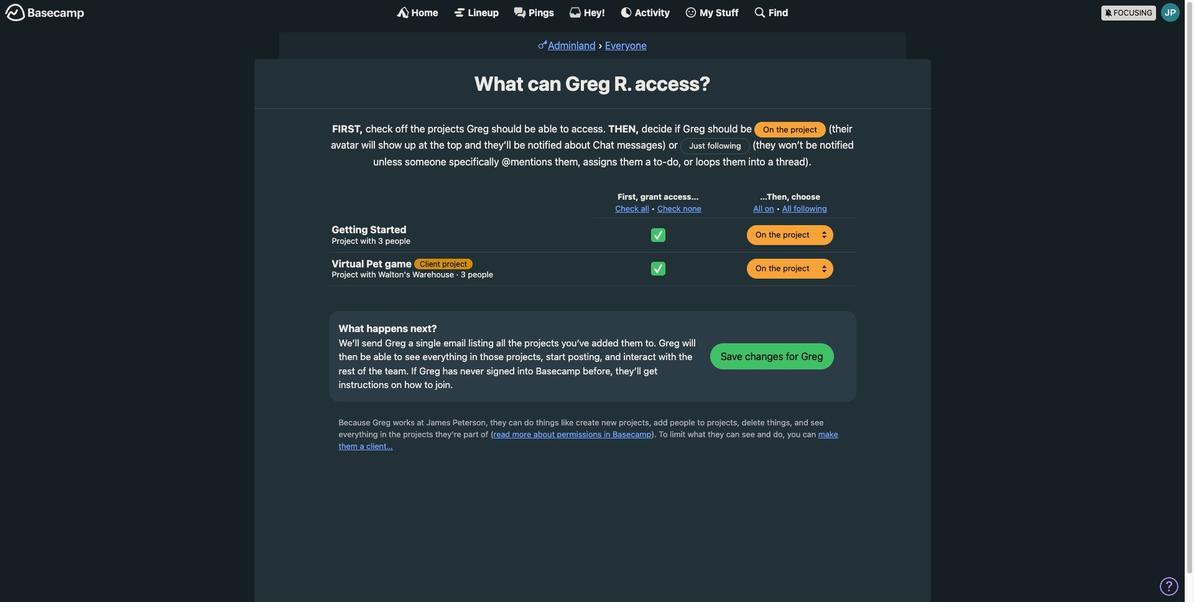 Task type: describe. For each thing, give the bounding box(es) containing it.
grant
[[641, 192, 662, 201]]

how
[[405, 379, 422, 390]]

projects inside what happens next? we'll send greg a single email listing all the projects you've added them to.                       greg will then be able to see everything in those projects, start posting, and interact with the rest of the team.                       if greg has never signed into basecamp before, they'll get instructions on how to join.
[[525, 337, 559, 348]]

0 vertical spatial project
[[791, 124, 818, 134]]

(
[[491, 430, 494, 439]]

• inside first, grant access… check all • check none
[[652, 204, 655, 213]]

do
[[524, 418, 534, 427]]

up
[[405, 140, 416, 151]]

someone
[[405, 156, 447, 167]]

the inside because greg works at james peterson, they can do things like create new projects, add people to projects, delete things, and see everything in the projects they're part of             (
[[389, 430, 401, 439]]

what can greg r. access?
[[475, 72, 711, 95]]

top
[[447, 140, 462, 151]]

them,
[[555, 156, 581, 167]]

projects inside because greg works at james peterson, they can do things like create new projects, add people to projects, delete things, and see everything in the projects they're part of             (
[[403, 430, 433, 439]]

everyone
[[605, 40, 647, 51]]

create
[[576, 418, 600, 427]]

·
[[456, 270, 459, 280]]

basecamp inside what happens next? we'll send greg a single email listing all the projects you've added them to.                       greg will then be able to see everything in those projects, start posting, and interact with the rest of the team.                       if greg has never signed into basecamp before, they'll get instructions on how to join.
[[536, 365, 581, 376]]

if
[[675, 123, 681, 134]]

with inside what happens next? we'll send greg a single email listing all the projects you've added them to.                       greg will then be able to see everything in those projects, start posting, and interact with the rest of the team.                       if greg has never signed into basecamp before, they'll get instructions on how to join.
[[659, 351, 677, 362]]

show
[[378, 140, 402, 151]]

messages)
[[617, 140, 666, 151]]

lineup
[[468, 7, 499, 18]]

with for getting
[[361, 236, 376, 246]]

notified inside (their avatar will show up at the top and they'll be notified about chat messages)           or
[[528, 140, 562, 151]]

james peterson image
[[1162, 3, 1180, 22]]

permissions
[[557, 430, 602, 439]]

because greg works at james peterson, they can do things like create new projects, add people to projects, delete things, and see everything in the projects they're part of             (
[[339, 418, 824, 439]]

be inside (they won't be notified unless someone specifically @mentions them, assigns them a to-do, or loops them into a thread).
[[806, 140, 818, 151]]

project for client
[[332, 270, 358, 280]]

at inside (their avatar will show up at the top and they'll be notified about chat messages)           or
[[419, 140, 428, 151]]

to inside because greg works at james peterson, they can do things like create new projects, add people to projects, delete things, and see everything in the projects they're part of             (
[[698, 418, 705, 427]]

like
[[561, 418, 574, 427]]

pings button
[[514, 6, 554, 19]]

never
[[460, 365, 484, 376]]

what
[[688, 430, 706, 439]]

to right how
[[425, 379, 433, 390]]

game
[[385, 258, 412, 269]]

1 vertical spatial about
[[534, 430, 555, 439]]

can right you
[[803, 430, 817, 439]]

1 horizontal spatial able
[[539, 123, 558, 134]]

can down adminland link
[[528, 72, 562, 95]]

be inside what happens next? we'll send greg a single email listing all the projects you've added them to.                       greg will then be able to see everything in those projects, start posting, and interact with the rest of the team.                       if greg has never signed into basecamp before, they'll get instructions on how to join.
[[360, 351, 371, 362]]

james
[[427, 418, 451, 427]]

limit
[[670, 430, 686, 439]]

in inside what happens next? we'll send greg a single email listing all the projects you've added them to.                       greg will then be able to see everything in those projects, start posting, and interact with the rest of the team.                       if greg has never signed into basecamp before, they'll get instructions on how to join.
[[470, 351, 478, 362]]

home link
[[397, 6, 438, 19]]

3 inside getting started project                             with 3 people
[[378, 236, 383, 246]]

to left access.
[[560, 123, 569, 134]]

first,
[[618, 192, 639, 201]]

signed
[[487, 365, 515, 376]]

before,
[[583, 365, 613, 376]]

to up team.
[[394, 351, 403, 362]]

send
[[362, 337, 383, 348]]

access?
[[635, 72, 711, 95]]

(their
[[829, 123, 853, 134]]

we'll
[[339, 337, 359, 348]]

just
[[690, 141, 706, 151]]

more
[[513, 430, 532, 439]]

you've
[[562, 337, 589, 348]]

a inside make them a client…
[[360, 442, 364, 451]]

everything inside what happens next? we'll send greg a single email listing all the projects you've added them to.                       greg will then be able to see everything in those projects, start posting, and interact with the rest of the team.                       if greg has never signed into basecamp before, they'll get instructions on how to join.
[[423, 351, 468, 362]]

project for getting
[[332, 236, 358, 246]]

instructions
[[339, 379, 389, 390]]

adminland link
[[538, 40, 596, 51]]

assigns
[[584, 156, 618, 167]]

them inside make them a client…
[[339, 442, 358, 451]]

avatar
[[331, 140, 359, 151]]

hey! button
[[569, 6, 605, 19]]

…then,
[[760, 192, 790, 201]]

(their avatar will show up at the top and they'll be notified about chat messages)           or
[[331, 123, 853, 151]]

start
[[546, 351, 566, 362]]

1 horizontal spatial they
[[708, 430, 724, 439]]

1 vertical spatial basecamp
[[613, 430, 652, 439]]

all inside first, grant access… check all • check none
[[641, 204, 650, 213]]

in inside because greg works at james peterson, they can do things like create new projects, add people to projects, delete things, and see everything in the projects they're part of             (
[[380, 430, 387, 439]]

notified inside (they won't be notified unless someone specifically @mentions them, assigns them a to-do, or loops them into a thread).
[[820, 140, 854, 151]]

access…
[[664, 192, 699, 201]]

things
[[536, 418, 559, 427]]

everything inside because greg works at james peterson, they can do things like create new projects, add people to projects, delete things, and see everything in the projects they're part of             (
[[339, 430, 378, 439]]

the up signed
[[508, 337, 522, 348]]

0 vertical spatial projects
[[428, 123, 464, 134]]

1 horizontal spatial see
[[742, 430, 755, 439]]

the right interact
[[679, 351, 693, 362]]

them inside what happens next? we'll send greg a single email listing all the projects you've added them to.                       greg will then be able to see everything in those projects, start posting, and interact with the rest of the team.                       if greg has never signed into basecamp before, they'll get instructions on how to join.
[[621, 337, 643, 348]]

new
[[602, 418, 617, 427]]

or inside (their avatar will show up at the top and they'll be notified about chat messages)           or
[[669, 140, 678, 151]]

add
[[654, 418, 668, 427]]

be inside (their avatar will show up at the top and they'll be notified about chat messages)           or
[[514, 140, 525, 151]]

following inside …then, choose all on • all following
[[794, 204, 827, 213]]

they're
[[436, 430, 462, 439]]

1 horizontal spatial projects,
[[619, 418, 652, 427]]

find
[[769, 7, 789, 18]]

things,
[[767, 418, 793, 427]]

team.
[[385, 365, 409, 376]]

adminland
[[548, 40, 596, 51]]

will inside what happens next? we'll send greg a single email listing all the projects you've added them to.                       greg will then be able to see everything in those projects, start posting, and interact with the rest of the team.                       if greg has never signed into basecamp before, they'll get instructions on how to join.
[[682, 337, 696, 348]]

first,
[[332, 123, 363, 134]]

2 horizontal spatial projects,
[[707, 418, 740, 427]]

2 check from the left
[[658, 204, 681, 213]]

into inside what happens next? we'll send greg a single email listing all the projects you've added them to.                       greg will then be able to see everything in those projects, start posting, and interact with the rest of the team.                       if greg has never signed into basecamp before, they'll get instructions on how to join.
[[518, 365, 534, 376]]

1 should from the left
[[492, 123, 522, 134]]

join.
[[436, 379, 453, 390]]

make them a client… link
[[339, 430, 839, 451]]

read more about permissions in basecamp ).             to limit what they can see and do, you can
[[494, 430, 819, 439]]

warehouse
[[413, 270, 454, 280]]

first, grant access… check all • check none
[[615, 192, 702, 213]]

on
[[764, 124, 774, 134]]

to-
[[654, 156, 667, 167]]

will inside (their avatar will show up at the top and they'll be notified about chat messages)           or
[[361, 140, 376, 151]]

has
[[443, 365, 458, 376]]

).
[[652, 430, 657, 439]]

and inside because greg works at james peterson, they can do things like create new projects, add people to projects, delete things, and see everything in the projects they're part of             (
[[795, 418, 809, 427]]

see inside what happens next? we'll send greg a single email listing all the projects you've added them to.                       greg will then be able to see everything in those projects, start posting, and interact with the rest of the team.                       if greg has never signed into basecamp before, they'll get instructions on how to join.
[[405, 351, 420, 362]]

those
[[480, 351, 504, 362]]

then
[[339, 351, 358, 362]]

check
[[366, 123, 393, 134]]

just following
[[690, 141, 742, 151]]

pings
[[529, 7, 554, 18]]

client
[[420, 259, 440, 269]]

make
[[819, 430, 839, 439]]

client…
[[366, 442, 393, 451]]

my stuff
[[700, 7, 739, 18]]

next?
[[411, 323, 437, 334]]

find button
[[754, 6, 789, 19]]

they inside because greg works at james peterson, they can do things like create new projects, add people to projects, delete things, and see everything in the projects they're part of             (
[[490, 418, 507, 427]]

what happens next? we'll send greg a single email listing all the projects you've added them to.                       greg will then be able to see everything in those projects, start posting, and interact with the rest of the team.                       if greg has never signed into basecamp before, they'll get instructions on how to join.
[[339, 323, 696, 390]]



Task type: locate. For each thing, give the bounding box(es) containing it.
they
[[490, 418, 507, 427], [708, 430, 724, 439]]

check down first,
[[615, 204, 639, 213]]

unless
[[373, 156, 402, 167]]

0 vertical spatial 3
[[378, 236, 383, 246]]

will
[[361, 140, 376, 151], [682, 337, 696, 348]]

1 horizontal spatial into
[[749, 156, 766, 167]]

rest
[[339, 365, 355, 376]]

0 vertical spatial following
[[708, 141, 742, 151]]

them
[[620, 156, 643, 167], [723, 156, 746, 167], [621, 337, 643, 348], [339, 442, 358, 451]]

do,
[[667, 156, 681, 167], [774, 430, 785, 439]]

in up client…
[[380, 430, 387, 439]]

3
[[378, 236, 383, 246], [461, 270, 466, 280]]

0 horizontal spatial basecamp
[[536, 365, 581, 376]]

decide
[[642, 123, 672, 134]]

and down delete
[[758, 430, 771, 439]]

of inside what happens next? we'll send greg a single email listing all the projects you've added them to.                       greg will then be able to see everything in those projects, start posting, and interact with the rest of the team.                       if greg has never signed into basecamp before, they'll get instructions on how to join.
[[358, 365, 366, 376]]

0 vertical spatial what
[[475, 72, 524, 95]]

projects, inside what happens next? we'll send greg a single email listing all the projects you've added them to.                       greg will then be able to see everything in those projects, start posting, and interact with the rest of the team.                       if greg has never signed into basecamp before, they'll get instructions on how to join.
[[506, 351, 544, 362]]

with right interact
[[659, 351, 677, 362]]

thread).
[[776, 156, 812, 167]]

0 vertical spatial people
[[385, 236, 411, 246]]

projects up top
[[428, 123, 464, 134]]

people up limit
[[670, 418, 696, 427]]

a down (they
[[768, 156, 774, 167]]

0 horizontal spatial do,
[[667, 156, 681, 167]]

to up 'what'
[[698, 418, 705, 427]]

project inside getting started project                             with 3 people
[[332, 236, 358, 246]]

my stuff button
[[685, 6, 739, 19]]

on down …then,
[[765, 204, 774, 213]]

1 vertical spatial what
[[339, 323, 364, 334]]

0 vertical spatial will
[[361, 140, 376, 151]]

1 vertical spatial projects
[[525, 337, 559, 348]]

3 inside client project project with walton's warehouse                             · 3 people
[[461, 270, 466, 280]]

everyone link
[[605, 40, 647, 51]]

make them a client…
[[339, 430, 839, 451]]

following up loops
[[708, 141, 742, 151]]

0 vertical spatial all
[[641, 204, 650, 213]]

they'll up specifically
[[484, 140, 511, 151]]

1 all from the left
[[754, 204, 763, 213]]

on down team.
[[391, 379, 402, 390]]

2 horizontal spatial in
[[604, 430, 611, 439]]

0 vertical spatial they'll
[[484, 140, 511, 151]]

1 horizontal spatial check
[[658, 204, 681, 213]]

lineup link
[[453, 6, 499, 19]]

about inside (their avatar will show up at the top and they'll be notified about chat messages)           or
[[565, 140, 591, 151]]

0 vertical spatial everything
[[423, 351, 468, 362]]

0 vertical spatial of
[[358, 365, 366, 376]]

everything down because
[[339, 430, 378, 439]]

0 horizontal spatial or
[[669, 140, 678, 151]]

1 vertical spatial 3
[[461, 270, 466, 280]]

about down things
[[534, 430, 555, 439]]

the down works
[[389, 430, 401, 439]]

about
[[565, 140, 591, 151], [534, 430, 555, 439]]

all down grant
[[641, 204, 650, 213]]

basecamp
[[536, 365, 581, 376], [613, 430, 652, 439]]

1 horizontal spatial people
[[468, 270, 493, 280]]

0 vertical spatial about
[[565, 140, 591, 151]]

all on button
[[754, 203, 774, 215]]

1 vertical spatial able
[[374, 351, 392, 362]]

to
[[659, 430, 668, 439]]

my
[[700, 7, 714, 18]]

1 vertical spatial they
[[708, 430, 724, 439]]

if
[[411, 365, 417, 376]]

the inside (their avatar will show up at the top and they'll be notified about chat messages)           or
[[430, 140, 445, 151]]

0 horizontal spatial of
[[358, 365, 366, 376]]

0 horizontal spatial all
[[496, 337, 506, 348]]

1 • from the left
[[652, 204, 655, 213]]

with inside getting started project                             with 3 people
[[361, 236, 376, 246]]

added
[[592, 337, 619, 348]]

happens
[[367, 323, 408, 334]]

@mentions
[[502, 156, 552, 167]]

them down messages)
[[620, 156, 643, 167]]

will down check
[[361, 140, 376, 151]]

3 down "started"
[[378, 236, 383, 246]]

0 horizontal spatial all
[[754, 204, 763, 213]]

activity
[[635, 7, 670, 18]]

projects, left delete
[[707, 418, 740, 427]]

all inside what happens next? we'll send greg a single email listing all the projects you've added them to.                       greg will then be able to see everything in those projects, start posting, and interact with the rest of the team.                       if greg has never signed into basecamp before, they'll get instructions on how to join.
[[496, 337, 506, 348]]

about up them,
[[565, 140, 591, 151]]

0 vertical spatial project
[[332, 236, 358, 246]]

0 horizontal spatial notified
[[528, 140, 562, 151]]

1 vertical spatial or
[[684, 156, 693, 167]]

part
[[464, 430, 479, 439]]

following down choose
[[794, 204, 827, 213]]

1 horizontal spatial do,
[[774, 430, 785, 439]]

0 horizontal spatial they
[[490, 418, 507, 427]]

with for client
[[361, 270, 376, 280]]

›
[[599, 40, 603, 51]]

1 vertical spatial will
[[682, 337, 696, 348]]

main element
[[0, 0, 1185, 24]]

at inside because greg works at james peterson, they can do things like create new projects, add people to projects, delete things, and see everything in the projects they're part of             (
[[417, 418, 424, 427]]

off
[[396, 123, 408, 134]]

1 vertical spatial all
[[496, 337, 506, 348]]

of inside because greg works at james peterson, they can do things like create new projects, add people to projects, delete things, and see everything in the projects they're part of             (
[[481, 430, 489, 439]]

basecamp down 'new'
[[613, 430, 652, 439]]

0 vertical spatial do,
[[667, 156, 681, 167]]

specifically
[[449, 156, 499, 167]]

able up them,
[[539, 123, 558, 134]]

project up ·
[[443, 259, 467, 269]]

2 all from the left
[[783, 204, 792, 213]]

1 vertical spatial following
[[794, 204, 827, 213]]

can right 'what'
[[727, 430, 740, 439]]

0 vertical spatial basecamp
[[536, 365, 581, 376]]

and inside (their avatar will show up at the top and they'll be notified about chat messages)           or
[[465, 140, 482, 151]]

1 horizontal spatial of
[[481, 430, 489, 439]]

the right off
[[411, 123, 425, 134]]

everything up has
[[423, 351, 468, 362]]

they'll inside what happens next? we'll send greg a single email listing all the projects you've added them to.                       greg will then be able to see everything in those projects, start posting, and interact with the rest of the team.                       if greg has never signed into basecamp before, they'll get instructions on how to join.
[[616, 365, 641, 376]]

1 vertical spatial see
[[811, 418, 824, 427]]

the right the on
[[777, 124, 789, 134]]

all
[[641, 204, 650, 213], [496, 337, 506, 348]]

them up interact
[[621, 337, 643, 348]]

1 vertical spatial with
[[361, 270, 376, 280]]

into
[[749, 156, 766, 167], [518, 365, 534, 376]]

because
[[339, 418, 371, 427]]

1 horizontal spatial project
[[791, 124, 818, 134]]

see up if
[[405, 351, 420, 362]]

getting
[[332, 224, 368, 235]]

chat
[[593, 140, 615, 151]]

basecamp down start
[[536, 365, 581, 376]]

0 vertical spatial with
[[361, 236, 376, 246]]

a left single
[[409, 337, 414, 348]]

2 horizontal spatial people
[[670, 418, 696, 427]]

check down access…
[[658, 204, 681, 213]]

people
[[385, 236, 411, 246], [468, 270, 493, 280], [670, 418, 696, 427]]

1 vertical spatial everything
[[339, 430, 378, 439]]

check all button
[[615, 203, 650, 215]]

1 notified from the left
[[528, 140, 562, 151]]

people inside because greg works at james peterson, they can do things like create new projects, add people to projects, delete things, and see everything in the projects they're part of             (
[[670, 418, 696, 427]]

email
[[444, 337, 466, 348]]

0 vertical spatial able
[[539, 123, 558, 134]]

1 check from the left
[[615, 204, 639, 213]]

project
[[791, 124, 818, 134], [443, 259, 467, 269]]

of up instructions
[[358, 365, 366, 376]]

notified
[[528, 140, 562, 151], [820, 140, 854, 151]]

projects up start
[[525, 337, 559, 348]]

1 vertical spatial at
[[417, 418, 424, 427]]

the up instructions
[[369, 365, 383, 376]]

1 vertical spatial into
[[518, 365, 534, 376]]

do, inside (they won't be notified unless someone specifically @mentions them, assigns them a to-do, or loops them into a thread).
[[667, 156, 681, 167]]

should up "@mentions"
[[492, 123, 522, 134]]

2 should from the left
[[708, 123, 738, 134]]

0 horizontal spatial what
[[339, 323, 364, 334]]

0 horizontal spatial about
[[534, 430, 555, 439]]

do, down if
[[667, 156, 681, 167]]

read more about permissions in basecamp link
[[494, 430, 652, 439]]

virtual pet game
[[332, 258, 412, 269]]

access.
[[572, 123, 606, 134]]

None submit
[[711, 343, 834, 370]]

a inside what happens next? we'll send greg a single email listing all the projects you've added them to.                       greg will then be able to see everything in those projects, start posting, and interact with the rest of the team.                       if greg has never signed into basecamp before, they'll get instructions on how to join.
[[409, 337, 414, 348]]

1 vertical spatial do,
[[774, 430, 785, 439]]

on inside …then, choose all on • all following
[[765, 204, 774, 213]]

0 vertical spatial at
[[419, 140, 428, 151]]

notified down the first, check off the projects greg should be able to access. then, decide if greg should be
[[528, 140, 562, 151]]

listing
[[469, 337, 494, 348]]

can inside because greg works at james peterson, they can do things like create new projects, add people to projects, delete things, and see everything in the projects they're part of             (
[[509, 418, 522, 427]]

pet
[[367, 258, 383, 269]]

all up "those"
[[496, 337, 506, 348]]

1 horizontal spatial on
[[765, 204, 774, 213]]

see inside because greg works at james peterson, they can do things like create new projects, add people to projects, delete things, and see everything in the projects they're part of             (
[[811, 418, 824, 427]]

1 vertical spatial they'll
[[616, 365, 641, 376]]

1 vertical spatial on
[[391, 379, 402, 390]]

2 vertical spatial see
[[742, 430, 755, 439]]

in down 'new'
[[604, 430, 611, 439]]

read
[[494, 430, 510, 439]]

with down the 'getting'
[[361, 236, 376, 246]]

people down "started"
[[385, 236, 411, 246]]

0 horizontal spatial in
[[380, 430, 387, 439]]

see
[[405, 351, 420, 362], [811, 418, 824, 427], [742, 430, 755, 439]]

into inside (they won't be notified unless someone specifically @mentions them, assigns them a to-do, or loops them into a thread).
[[749, 156, 766, 167]]

project inside client project project with walton's warehouse                             · 3 people
[[443, 259, 467, 269]]

greg inside because greg works at james peterson, they can do things like create new projects, add people to projects, delete things, and see everything in the projects they're part of             (
[[373, 418, 391, 427]]

project down the 'getting'
[[332, 236, 358, 246]]

posting,
[[568, 351, 603, 362]]

home
[[412, 7, 438, 18]]

project inside client project project with walton's warehouse                             · 3 people
[[332, 270, 358, 280]]

and up specifically
[[465, 140, 482, 151]]

1 horizontal spatial about
[[565, 140, 591, 151]]

and down added
[[605, 351, 621, 362]]

1 horizontal spatial they'll
[[616, 365, 641, 376]]

they'll down interact
[[616, 365, 641, 376]]

choose
[[792, 192, 821, 201]]

0 horizontal spatial will
[[361, 140, 376, 151]]

2 vertical spatial projects
[[403, 430, 433, 439]]

they'll inside (their avatar will show up at the top and they'll be notified about chat messages)           or
[[484, 140, 511, 151]]

1 horizontal spatial or
[[684, 156, 693, 167]]

adminland › everyone
[[548, 40, 647, 51]]

with
[[361, 236, 376, 246], [361, 270, 376, 280], [659, 351, 677, 362]]

1 horizontal spatial in
[[470, 351, 478, 362]]

see down delete
[[742, 430, 755, 439]]

• down …then,
[[777, 204, 780, 213]]

• inside …then, choose all on • all following
[[777, 204, 780, 213]]

2 notified from the left
[[820, 140, 854, 151]]

0 horizontal spatial projects,
[[506, 351, 544, 362]]

0 horizontal spatial following
[[708, 141, 742, 151]]

will right to.
[[682, 337, 696, 348]]

stuff
[[716, 7, 739, 18]]

them down just following
[[723, 156, 746, 167]]

1 horizontal spatial 3
[[461, 270, 466, 280]]

what inside what happens next? we'll send greg a single email listing all the projects you've added them to.                       greg will then be able to see everything in those projects, start posting, and interact with the rest of the team.                       if greg has never signed into basecamp before, they'll get instructions on how to join.
[[339, 323, 364, 334]]

2 project from the top
[[332, 270, 358, 280]]

0 horizontal spatial they'll
[[484, 140, 511, 151]]

1 horizontal spatial all
[[641, 204, 650, 213]]

getting started project                             with 3 people
[[332, 224, 411, 246]]

what for what happens next? we'll send greg a single email listing all the projects you've added them to.                       greg will then be able to see everything in those projects, start posting, and interact with the rest of the team.                       if greg has never signed into basecamp before, they'll get instructions on how to join.
[[339, 323, 364, 334]]

0 horizontal spatial able
[[374, 351, 392, 362]]

r.
[[614, 72, 631, 95]]

the left top
[[430, 140, 445, 151]]

able down send
[[374, 351, 392, 362]]

project up won't
[[791, 124, 818, 134]]

delete
[[742, 418, 765, 427]]

0 vertical spatial see
[[405, 351, 420, 362]]

0 horizontal spatial •
[[652, 204, 655, 213]]

• down grant
[[652, 204, 655, 213]]

1 horizontal spatial should
[[708, 123, 738, 134]]

be
[[525, 123, 536, 134], [741, 123, 752, 134], [514, 140, 525, 151], [806, 140, 818, 151], [360, 351, 371, 362]]

1 vertical spatial people
[[468, 270, 493, 280]]

3 right ·
[[461, 270, 466, 280]]

can
[[528, 72, 562, 95], [509, 418, 522, 427], [727, 430, 740, 439], [803, 430, 817, 439]]

interact
[[624, 351, 656, 362]]

or inside (they won't be notified unless someone specifically @mentions them, assigns them a to-do, or loops them into a thread).
[[684, 156, 693, 167]]

you
[[788, 430, 801, 439]]

1 horizontal spatial notified
[[820, 140, 854, 151]]

people inside client project project with walton's warehouse                             · 3 people
[[468, 270, 493, 280]]

what for what can greg r. access?
[[475, 72, 524, 95]]

projects
[[428, 123, 464, 134], [525, 337, 559, 348], [403, 430, 433, 439]]

or down if
[[669, 140, 678, 151]]

notified down (their
[[820, 140, 854, 151]]

and up you
[[795, 418, 809, 427]]

activity link
[[620, 6, 670, 19]]

1 vertical spatial of
[[481, 430, 489, 439]]

can up 'more'
[[509, 418, 522, 427]]

1 horizontal spatial all
[[783, 204, 792, 213]]

0 vertical spatial they
[[490, 418, 507, 427]]

of left (
[[481, 430, 489, 439]]

1 vertical spatial project
[[332, 270, 358, 280]]

1 vertical spatial project
[[443, 259, 467, 269]]

in up never
[[470, 351, 478, 362]]

2 vertical spatial people
[[670, 418, 696, 427]]

and inside what happens next? we'll send greg a single email listing all the projects you've added them to.                       greg will then be able to see everything in those projects, start posting, and interact with the rest of the team.                       if greg has never signed into basecamp before, they'll get instructions on how to join.
[[605, 351, 621, 362]]

1 horizontal spatial basecamp
[[613, 430, 652, 439]]

2 • from the left
[[777, 204, 780, 213]]

with down virtual pet game
[[361, 270, 376, 280]]

on
[[765, 204, 774, 213], [391, 379, 402, 390]]

1 horizontal spatial what
[[475, 72, 524, 95]]

0 vertical spatial on
[[765, 204, 774, 213]]

greg
[[566, 72, 610, 95], [467, 123, 489, 134], [683, 123, 705, 134], [385, 337, 406, 348], [659, 337, 680, 348], [420, 365, 440, 376], [373, 418, 391, 427]]

projects, up signed
[[506, 351, 544, 362]]

at right works
[[417, 418, 424, 427]]

projects, up ).
[[619, 418, 652, 427]]

peterson,
[[453, 418, 488, 427]]

0 horizontal spatial should
[[492, 123, 522, 134]]

at right up
[[419, 140, 428, 151]]

to.
[[646, 337, 657, 348]]

and
[[465, 140, 482, 151], [605, 351, 621, 362], [795, 418, 809, 427], [758, 430, 771, 439]]

single
[[416, 337, 441, 348]]

should up just following
[[708, 123, 738, 134]]

a left client…
[[360, 442, 364, 451]]

they up read
[[490, 418, 507, 427]]

project down virtual
[[332, 270, 358, 280]]

people inside getting started project                             with 3 people
[[385, 236, 411, 246]]

focusing button
[[1102, 0, 1185, 24]]

they right 'what'
[[708, 430, 724, 439]]

into right signed
[[518, 365, 534, 376]]

0 horizontal spatial see
[[405, 351, 420, 362]]

0 horizontal spatial everything
[[339, 430, 378, 439]]

or down just
[[684, 156, 693, 167]]

0 horizontal spatial 3
[[378, 236, 383, 246]]

2 vertical spatial with
[[659, 351, 677, 362]]

0 horizontal spatial people
[[385, 236, 411, 246]]

see up the make
[[811, 418, 824, 427]]

hey!
[[584, 7, 605, 18]]

1 horizontal spatial everything
[[423, 351, 468, 362]]

a left to-
[[646, 156, 651, 167]]

people right ·
[[468, 270, 493, 280]]

all following button
[[783, 203, 827, 215]]

first, check off the projects greg should be able to access. then, decide if greg should be
[[332, 123, 755, 134]]

able inside what happens next? we'll send greg a single email listing all the projects you've added them to.                       greg will then be able to see everything in those projects, start posting, and interact with the rest of the team.                       if greg has never signed into basecamp before, they'll get instructions on how to join.
[[374, 351, 392, 362]]

0 horizontal spatial check
[[615, 204, 639, 213]]

project
[[332, 236, 358, 246], [332, 270, 358, 280]]

1 project from the top
[[332, 236, 358, 246]]

with inside client project project with walton's warehouse                             · 3 people
[[361, 270, 376, 280]]

virtual
[[332, 258, 364, 269]]

1 horizontal spatial following
[[794, 204, 827, 213]]

switch accounts image
[[5, 3, 85, 22]]

none
[[683, 204, 702, 213]]

them down because
[[339, 442, 358, 451]]

do, down things,
[[774, 430, 785, 439]]

projects down works
[[403, 430, 433, 439]]

1 horizontal spatial •
[[777, 204, 780, 213]]

0 horizontal spatial project
[[443, 259, 467, 269]]

on inside what happens next? we'll send greg a single email listing all the projects you've added them to.                       greg will then be able to see everything in those projects, start posting, and interact with the rest of the team.                       if greg has never signed into basecamp before, they'll get instructions on how to join.
[[391, 379, 402, 390]]

0 horizontal spatial on
[[391, 379, 402, 390]]

•
[[652, 204, 655, 213], [777, 204, 780, 213]]

into down (they
[[749, 156, 766, 167]]



Task type: vqa. For each thing, say whether or not it's contained in the screenshot.
FIRST,
yes



